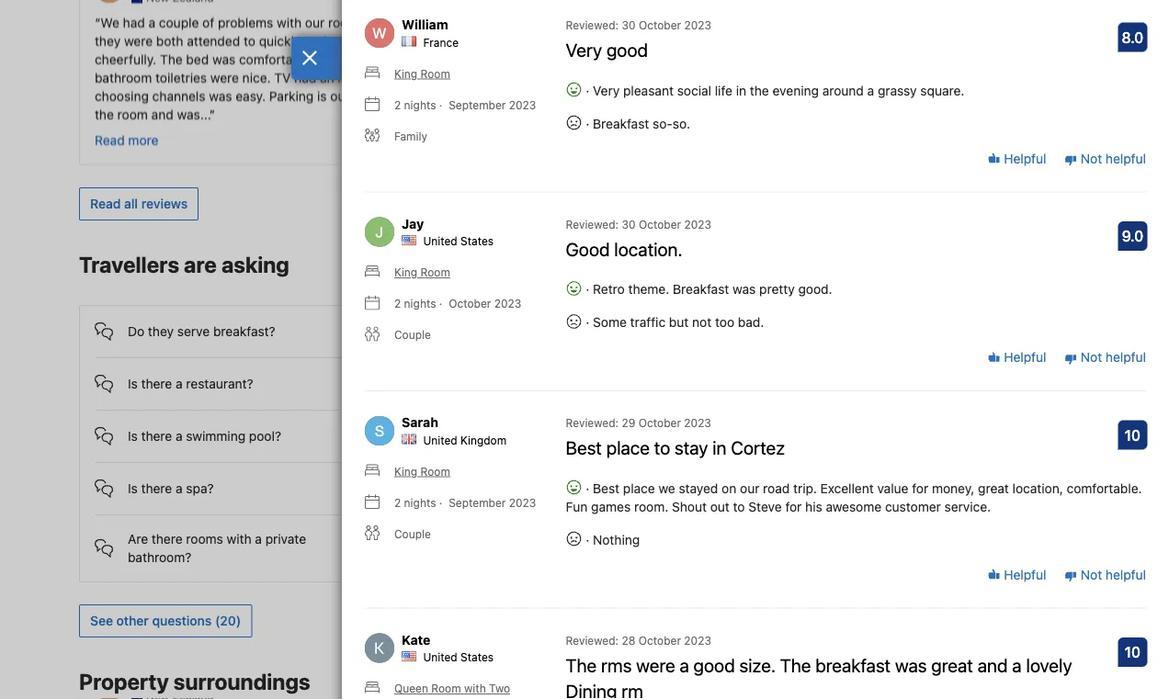 Task type: locate. For each thing, give the bounding box(es) containing it.
2 king room from the top
[[394, 266, 450, 279]]

there up park
[[496, 377, 527, 392]]

helpful button for best place to stay in cortez
[[988, 566, 1047, 584]]

the down both
[[160, 52, 183, 67]]

social inside " very pleasant social life in the evening around a grassy square.
[[527, 15, 561, 30]]

·
[[586, 83, 590, 98], [439, 98, 443, 111], [586, 116, 590, 131], [586, 282, 590, 297], [439, 297, 443, 310], [586, 315, 590, 330], [582, 481, 593, 496], [439, 496, 443, 509], [586, 532, 590, 547]]

is there a spa? button
[[95, 463, 386, 500]]

good left size.
[[694, 654, 735, 676]]

his
[[993, 52, 1010, 67], [805, 499, 823, 514]]

road inside this is a carousel with rotating slides. it displays featured reviews of the property. use next and previous buttons to navigate. region
[[955, 15, 981, 30]]

pleasant for "
[[473, 15, 523, 30]]

1 2 nights · september 2023 from the top
[[394, 98, 536, 111]]

and inside the rms were a good size. the breakfast was great and a lovely dining rm
[[978, 654, 1008, 676]]

1 vertical spatial scored 10 element
[[1118, 638, 1148, 667]]

1 vertical spatial great
[[978, 481, 1009, 496]]

king
[[394, 67, 418, 80], [394, 266, 418, 279], [394, 465, 418, 478]]

questions inside button
[[152, 614, 212, 629]]

there for is there a swimming pool?
[[141, 429, 172, 444]]

policy? inside 'button'
[[563, 324, 605, 339]]

money,
[[833, 34, 876, 49], [932, 481, 975, 496]]

a inside are there rooms with a private bathroom?
[[255, 532, 262, 547]]

we inside " we had a couple of problems with our room and they were both attended to quickly and cheerfully.  the bed was comfortable and the bathroom toiletries were nice.  tv had an index so choosing channels was easy.  parking is outside the room and was...
[[100, 15, 119, 30]]

see other questions (20) button
[[79, 605, 252, 638]]

rooms inside button
[[530, 377, 568, 392]]

is down do
[[128, 377, 138, 392]]

king for good location.
[[394, 266, 418, 279]]

united for best
[[423, 434, 458, 447]]

2 nights · september 2023 up 'family'
[[394, 98, 536, 111]]

2 not helpful button from the top
[[1065, 349, 1146, 367]]

0 vertical spatial best
[[784, 15, 811, 30]]

asking
[[221, 252, 289, 278]]

with left private
[[227, 532, 252, 547]]

0 vertical spatial 10
[[1125, 426, 1141, 444]]

1 vertical spatial not helpful button
[[1065, 349, 1146, 367]]

room. down rooms?
[[634, 499, 669, 514]]

room. inside this is a carousel with rotating slides. it displays featured reviews of the property. use next and previous buttons to navigate. region
[[822, 52, 856, 67]]

couple for good
[[394, 328, 431, 341]]

" inside " we had a couple of problems with our room and they were both attended to quickly and cheerfully.  the bed was comfortable and the bathroom toiletries were nice.  tv had an index so choosing channels was easy.  parking is outside the room and was...
[[95, 15, 100, 30]]

" up france at left top
[[437, 15, 442, 30]]

reviewed: left 29
[[566, 417, 619, 430]]

there for is there a restaurant?
[[141, 377, 172, 392]]

reviewed: 30 october 2023 for location.
[[566, 218, 712, 231]]

2 nights · september 2023 for best
[[394, 496, 536, 509]]

3 not helpful button from the top
[[1065, 566, 1146, 584]]

life inside " very pleasant social life in the evening around a grassy square.
[[564, 15, 582, 30]]

states for jay
[[461, 235, 494, 248]]

united states for jay
[[423, 235, 494, 248]]

2 vertical spatial king
[[394, 465, 418, 478]]

rooms inside are there rooms with a private bathroom?
[[186, 532, 223, 547]]

1 king room link from the top
[[365, 65, 450, 82]]

1 horizontal spatial money,
[[932, 481, 975, 496]]

1 vertical spatial not
[[1081, 350, 1102, 365]]

2 king room link from the top
[[365, 264, 450, 281]]

1 reviewed: from the top
[[566, 19, 619, 32]]

1 vertical spatial we
[[795, 488, 814, 503]]

evening inside " very pleasant social life in the evening around a grassy square.
[[622, 15, 668, 30]]

0 vertical spatial awesome
[[1013, 52, 1069, 67]]

helpful for best place to stay in cortez
[[1106, 567, 1146, 583]]

helpful button
[[988, 150, 1047, 168], [988, 349, 1047, 367], [988, 566, 1047, 584]]

king room link down jay
[[365, 264, 450, 281]]

0 vertical spatial shout
[[859, 52, 894, 67]]

1 vertical spatial read more button
[[779, 95, 842, 113]]

0 horizontal spatial road
[[763, 481, 790, 496]]

was up "
[[209, 89, 232, 104]]

king right so
[[394, 67, 418, 80]]

place down best place to stay in cortez
[[623, 481, 655, 496]]

stayed
[[870, 15, 910, 30], [679, 481, 718, 496]]

1 horizontal spatial were
[[210, 70, 239, 86]]

read more button
[[437, 58, 501, 76], [779, 95, 842, 113], [95, 132, 159, 150]]

place
[[815, 15, 847, 30], [606, 437, 650, 459], [623, 481, 655, 496]]

united for good
[[423, 235, 458, 248]]

read
[[437, 59, 467, 75], [779, 96, 809, 111], [95, 133, 125, 148], [90, 196, 121, 211]]

2 " from the left
[[437, 15, 442, 30]]

1 helpful from the top
[[1106, 151, 1146, 166]]

helpful for best place to stay in cortez
[[1001, 567, 1047, 583]]

excellent
[[1012, 15, 1065, 30], [821, 481, 874, 496]]

king room up "2 nights · october 2023"
[[394, 266, 450, 279]]

jay
[[402, 216, 424, 231]]

not helpful for best place to stay in cortez
[[1078, 567, 1146, 583]]

king room for good
[[394, 266, 450, 279]]

0 vertical spatial king room link
[[365, 65, 450, 82]]

2 10 from the top
[[1125, 644, 1141, 661]]

1 not helpful button from the top
[[1065, 150, 1146, 168]]

0 vertical spatial place
[[815, 15, 847, 30]]

nights
[[404, 98, 436, 111], [404, 297, 436, 310], [404, 496, 436, 509]]

breakfast up not
[[673, 282, 729, 297]]

0 vertical spatial good
[[607, 39, 648, 61]]

steve inside this is a carousel with rotating slides. it displays featured reviews of the property. use next and previous buttons to navigate. region
[[936, 52, 969, 67]]

out inside this is a carousel with rotating slides. it displays featured reviews of the property. use next and previous buttons to navigate. region
[[898, 52, 917, 67]]

0 horizontal spatial we
[[100, 15, 119, 30]]

very down very good
[[593, 83, 620, 98]]

united states down jay
[[423, 235, 494, 248]]

life for "
[[564, 15, 582, 30]]

1 vertical spatial grassy
[[878, 83, 917, 98]]

3 not helpful from the top
[[1078, 567, 1146, 583]]

reviewed: up very good
[[566, 19, 619, 32]]

shout
[[859, 52, 894, 67], [672, 499, 707, 514]]

2 reviewed: from the top
[[566, 218, 619, 231]]

rooms for balcony?
[[530, 377, 568, 392]]

1 vertical spatial in
[[736, 83, 747, 98]]

policy?
[[563, 324, 605, 339], [575, 534, 617, 549]]

social for "
[[527, 15, 561, 30]]

there up bathroom?
[[152, 532, 183, 547]]

very up france at left top
[[442, 15, 469, 30]]

pleasant right william
[[473, 15, 523, 30]]

3 helpful button from the top
[[988, 566, 1047, 584]]

1 horizontal spatial customer
[[885, 499, 941, 514]]

pleasant up · breakfast so-so.
[[623, 83, 674, 98]]

2 vertical spatial not
[[1081, 567, 1102, 583]]

· nothing
[[582, 532, 640, 547]]

breakfast left so-
[[593, 116, 649, 131]]

room down france at left top
[[421, 67, 450, 80]]

1 nights from the top
[[404, 98, 436, 111]]

1 vertical spatial value
[[878, 481, 909, 496]]

an right have
[[849, 488, 864, 503]]

rooms up bathroom?
[[186, 532, 223, 547]]

2 nights · september 2023 for very
[[394, 98, 536, 111]]

channels
[[152, 89, 205, 104]]

0 vertical spatial helpful
[[1001, 151, 1047, 166]]

king room link for best place to stay in cortez
[[365, 463, 450, 480]]

questions right 'most'
[[1005, 488, 1063, 503]]

reviewed: for the
[[566, 634, 619, 647]]

3 not from the top
[[1081, 567, 1102, 583]]

0 vertical spatial queen
[[394, 682, 428, 695]]

0 horizontal spatial value
[[779, 34, 810, 49]]

1 vertical spatial king room link
[[365, 264, 450, 281]]

value left answer
[[878, 481, 909, 496]]

3 king from the top
[[394, 465, 418, 478]]

best up what's the wi-fi policy? button
[[593, 481, 620, 496]]

2 september from the top
[[449, 496, 506, 509]]

place up · very pleasant social life in the evening around a grassy square.
[[815, 15, 847, 30]]

2 vertical spatial nights
[[404, 496, 436, 509]]

30 for location.
[[622, 218, 636, 231]]

1 horizontal spatial rooms
[[530, 377, 568, 392]]

1 vertical spatial customer
[[885, 499, 941, 514]]

2 vertical spatial read more button
[[95, 132, 159, 150]]

is left spa?
[[128, 481, 138, 496]]

his inside region
[[993, 52, 1010, 67]]

0 vertical spatial around
[[672, 15, 713, 30]]

1 " from the left
[[95, 15, 100, 30]]

rooms
[[530, 377, 568, 392], [186, 532, 223, 547]]

king room down france at left top
[[394, 67, 450, 80]]

" for very
[[437, 15, 442, 30]]

3 nights from the top
[[404, 496, 436, 509]]

nice.
[[242, 70, 271, 86]]

they right do
[[148, 324, 174, 339]]

1 states from the top
[[461, 235, 494, 248]]

policy? right pet
[[563, 324, 605, 339]]

is up "is there a spa?"
[[128, 429, 138, 444]]

bathroom?
[[128, 550, 192, 565]]

2 nights from the top
[[404, 297, 436, 310]]

the up dining
[[566, 654, 597, 676]]

are for are there non-smoking rooms?
[[472, 481, 493, 496]]

room down united kingdom
[[421, 465, 450, 478]]

best place we stayed on our road trip. excellent value for money, great location, comfortable. fun games room. shout out to steve for his awesome customer service.
[[779, 15, 1069, 86], [566, 481, 1142, 514]]

1 horizontal spatial road
[[955, 15, 981, 30]]

too
[[715, 315, 735, 330]]

1 horizontal spatial "
[[437, 15, 442, 30]]

not helpful button for good location.
[[1065, 349, 1146, 367]]

are up can
[[472, 377, 493, 392]]

2 reviewed: 30 october 2023 from the top
[[566, 218, 712, 231]]

1 not from the top
[[1081, 151, 1102, 166]]

3 helpful from the top
[[1001, 567, 1047, 583]]

nights down united kingdom
[[404, 496, 436, 509]]

games down rooms?
[[591, 499, 631, 514]]

0 vertical spatial helpful button
[[988, 150, 1047, 168]]

0 horizontal spatial rooms
[[186, 532, 223, 547]]

are inside button
[[472, 377, 493, 392]]

not
[[692, 315, 712, 330]]

not helpful button
[[1065, 150, 1146, 168], [1065, 349, 1146, 367], [1065, 566, 1146, 584]]

0 horizontal spatial on
[[722, 481, 737, 496]]

1 vertical spatial they
[[148, 324, 174, 339]]

0 horizontal spatial grassy
[[437, 34, 476, 49]]

helpful for very good
[[1106, 151, 1146, 166]]

scored 10 element for best place to stay in cortez
[[1118, 420, 1148, 450]]

" inside " very pleasant social life in the evening around a grassy square.
[[437, 15, 442, 30]]

0 vertical spatial 30
[[622, 19, 636, 32]]

not for very good
[[1081, 151, 1102, 166]]

there up "is there a spa?"
[[141, 429, 172, 444]]

not helpful for very good
[[1078, 151, 1146, 166]]

there?
[[536, 429, 573, 444]]

were inside the rms were a good size. the breakfast was great and a lovely dining rm
[[636, 654, 675, 676]]

good.
[[798, 282, 833, 297]]

1 couple from the top
[[394, 328, 431, 341]]

1 10 from the top
[[1125, 426, 1141, 444]]

3 is from the top
[[128, 481, 138, 496]]

we inside this is a carousel with rotating slides. it displays featured reviews of the property. use next and previous buttons to navigate. region
[[850, 15, 867, 30]]

very for ·
[[593, 83, 620, 98]]

are
[[184, 252, 217, 278]]

1 vertical spatial queen
[[394, 699, 428, 700]]

we up cheerfully.
[[100, 15, 119, 30]]

2 helpful button from the top
[[988, 349, 1047, 367]]

games
[[779, 52, 818, 67], [591, 499, 631, 514]]

was right breakfast
[[895, 654, 927, 676]]

the right size.
[[780, 654, 811, 676]]

0 vertical spatial king
[[394, 67, 418, 80]]

very for "
[[442, 15, 469, 30]]

life for ·
[[715, 83, 733, 98]]

best up are there non-smoking rooms? button
[[566, 437, 602, 459]]

"
[[210, 107, 215, 122]]

we left have
[[795, 488, 814, 503]]

queen down kate
[[394, 682, 428, 695]]

there inside button
[[496, 377, 527, 392]]

very inside " very pleasant social life in the evening around a grassy square.
[[442, 15, 469, 30]]

1 horizontal spatial good
[[694, 654, 735, 676]]

· for · retro theme. breakfast was pretty good.
[[586, 282, 590, 297]]

0 vertical spatial on
[[913, 15, 928, 30]]

30 up very good
[[622, 19, 636, 32]]

1 king from the top
[[394, 67, 418, 80]]

we
[[100, 15, 119, 30], [795, 488, 814, 503]]

are there rooms with a private bathroom? button
[[95, 516, 386, 567]]

and up see availability
[[978, 654, 1008, 676]]

0 vertical spatial nights
[[404, 98, 436, 111]]

an
[[320, 70, 334, 86], [849, 488, 864, 503]]

what's inside 'button'
[[472, 324, 514, 339]]

0 vertical spatial were
[[124, 34, 153, 49]]

1 not helpful from the top
[[1078, 151, 1146, 166]]

0 horizontal spatial an
[[320, 70, 334, 86]]

3 king room from the top
[[394, 465, 450, 478]]

1 vertical spatial evening
[[773, 83, 819, 98]]

what's for what's the pet policy?
[[472, 324, 514, 339]]

and left william
[[362, 15, 384, 30]]

pleasant inside " very pleasant social life in the evening around a grassy square.
[[473, 15, 523, 30]]

service.
[[838, 70, 883, 86], [945, 499, 991, 514]]

around inside " very pleasant social life in the evening around a grassy square.
[[672, 15, 713, 30]]

1 scored 10 element from the top
[[1118, 420, 1148, 450]]

what's inside button
[[472, 534, 514, 549]]

1 what's from the top
[[472, 324, 514, 339]]

1 horizontal spatial games
[[779, 52, 818, 67]]

a inside button
[[599, 377, 606, 392]]

1 2 from the top
[[394, 98, 401, 111]]

2 not helpful from the top
[[1078, 350, 1146, 365]]

1 vertical spatial not helpful
[[1078, 350, 1146, 365]]

room up beds
[[431, 682, 461, 695]]

reviewed: for best
[[566, 417, 619, 430]]

2 vertical spatial not helpful button
[[1065, 566, 1146, 584]]

october up very good
[[639, 19, 681, 32]]

2 not from the top
[[1081, 350, 1102, 365]]

2 queen from the top
[[394, 699, 428, 700]]

0 horizontal spatial our
[[305, 15, 325, 30]]

0 vertical spatial evening
[[622, 15, 668, 30]]

reviewed: up good
[[566, 218, 619, 231]]

location, inside this is a carousel with rotating slides. it displays featured reviews of the property. use next and previous buttons to navigate. region
[[914, 34, 965, 49]]

0 vertical spatial scored 10 element
[[1118, 420, 1148, 450]]

0 vertical spatial best place we stayed on our road trip. excellent value for money, great location, comfortable. fun games room. shout out to steve for his awesome customer service.
[[779, 15, 1069, 86]]

· very pleasant social life in the evening around a grassy square.
[[582, 83, 965, 98]]

9.0
[[1122, 227, 1144, 245]]

the inside " we had a couple of problems with our room and they were both attended to quickly and cheerfully.  the bed was comfortable and the bathroom toiletries were nice.  tv had an index so choosing channels was easy.  parking is outside the room and was...
[[160, 52, 183, 67]]

smoking
[[559, 481, 609, 496]]

0 horizontal spatial life
[[564, 15, 582, 30]]

1 horizontal spatial fun
[[1047, 34, 1069, 49]]

evening
[[622, 15, 668, 30], [773, 83, 819, 98]]

what's the wi-fi policy? button
[[439, 516, 730, 553]]

the inside 'button'
[[517, 324, 536, 339]]

what's left wi-
[[472, 534, 514, 549]]

0 horizontal spatial games
[[591, 499, 631, 514]]

kate
[[402, 632, 431, 648]]

king room link
[[365, 65, 450, 82], [365, 264, 450, 281], [365, 463, 450, 480]]

10
[[1125, 426, 1141, 444], [1125, 644, 1141, 661]]

2 for best place to stay in cortez
[[394, 496, 401, 509]]

king room link for good location.
[[365, 264, 450, 281]]

square. for " very pleasant social life in the evening around a grassy square.
[[479, 34, 522, 49]]

are there rooms with a private bathroom?
[[128, 532, 306, 565]]

the inside " very pleasant social life in the evening around a grassy square.
[[599, 15, 619, 30]]

there for are there rooms with a balcony?
[[496, 377, 527, 392]]

king room down sarah
[[394, 465, 450, 478]]

october
[[639, 19, 681, 32], [639, 218, 681, 231], [449, 297, 491, 310], [639, 417, 681, 430], [639, 634, 681, 647]]

1 helpful from the top
[[1001, 151, 1047, 166]]

bad.
[[738, 315, 764, 330]]

policy? right fi
[[575, 534, 617, 549]]

with left two
[[464, 682, 486, 695]]

0 vertical spatial we
[[850, 15, 867, 30]]

not helpful button for very good
[[1065, 150, 1146, 168]]

united states up queen room with two queen beds link
[[423, 651, 494, 664]]

trip. inside this is a carousel with rotating slides. it displays featured reviews of the property. use next and previous buttons to navigate. region
[[985, 15, 1008, 30]]

nights down jay
[[404, 297, 436, 310]]

an up is
[[320, 70, 334, 86]]

october for the rms were a good size. the breakfast was great and a lovely dining rm
[[639, 634, 681, 647]]

2 2 from the top
[[394, 297, 401, 310]]

awesome
[[1013, 52, 1069, 67], [826, 499, 882, 514]]

1 is from the top
[[128, 377, 138, 392]]

helpful for good location.
[[1106, 350, 1146, 365]]

close image
[[302, 51, 318, 65]]

size.
[[740, 654, 776, 676]]

2 nights · september 2023
[[394, 98, 536, 111], [394, 496, 536, 509]]

3 king room link from the top
[[365, 463, 450, 480]]

couple
[[394, 328, 431, 341], [394, 528, 431, 540]]

0 vertical spatial fun
[[1047, 34, 1069, 49]]

2023
[[684, 19, 712, 32], [509, 98, 536, 111], [684, 218, 712, 231], [494, 297, 522, 310], [684, 417, 711, 430], [509, 496, 536, 509], [684, 634, 711, 647]]

2 30 from the top
[[622, 218, 636, 231]]

comfortable.
[[968, 34, 1044, 49], [1067, 481, 1142, 496]]

room for very
[[421, 67, 450, 80]]

helpful
[[1001, 151, 1047, 166], [1001, 350, 1047, 365], [1001, 567, 1047, 583]]

is for is there a restaurant?
[[128, 377, 138, 392]]

1 vertical spatial square.
[[921, 83, 965, 98]]

are for are there rooms with a balcony?
[[472, 377, 493, 392]]

2 united states from the top
[[423, 651, 494, 664]]

best
[[784, 15, 811, 30], [566, 437, 602, 459], [593, 481, 620, 496]]

service. inside this is a carousel with rotating slides. it displays featured reviews of the property. use next and previous buttons to navigate. region
[[838, 70, 883, 86]]

do they serve breakfast?
[[128, 324, 275, 339]]

square. inside " very pleasant social life in the evening around a grassy square.
[[479, 34, 522, 49]]

3 united from the top
[[423, 651, 458, 664]]

see left other
[[90, 614, 113, 629]]

on
[[913, 15, 928, 30], [722, 481, 737, 496]]

1 horizontal spatial around
[[823, 83, 864, 98]]

0 vertical spatial reviewed: 30 october 2023
[[566, 19, 712, 32]]

30 up good location.
[[622, 218, 636, 231]]

king down jay
[[394, 266, 418, 279]]

2 states from the top
[[461, 651, 494, 664]]

· retro theme. breakfast was pretty good.
[[582, 282, 833, 297]]

3 reviewed: from the top
[[566, 417, 619, 430]]

2 is from the top
[[128, 429, 138, 444]]

fun
[[1047, 34, 1069, 49], [566, 499, 588, 514]]

1 horizontal spatial read more button
[[437, 58, 501, 76]]

1 vertical spatial couple
[[394, 528, 431, 540]]

were up cheerfully.
[[124, 34, 153, 49]]

grassy inside " very pleasant social life in the evening around a grassy square.
[[437, 34, 476, 49]]

room down choosing
[[117, 107, 148, 122]]

september for best place to stay in cortez
[[449, 496, 506, 509]]

there for is there a spa?
[[141, 481, 172, 496]]

games inside this is a carousel with rotating slides. it displays featured reviews of the property. use next and previous buttons to navigate. region
[[779, 52, 818, 67]]

for
[[813, 34, 830, 49], [973, 52, 989, 67], [912, 481, 929, 496], [786, 499, 802, 514]]

room
[[328, 15, 359, 30], [117, 107, 148, 122]]

2 united from the top
[[423, 434, 458, 447]]

see for see other questions (20)
[[90, 614, 113, 629]]

1 king room from the top
[[394, 67, 450, 80]]

parking
[[269, 89, 314, 104]]

2 helpful from the top
[[1106, 350, 1146, 365]]

customer inside this is a carousel with rotating slides. it displays featured reviews of the property. use next and previous buttons to navigate. region
[[779, 70, 835, 86]]

2 helpful from the top
[[1001, 350, 1047, 365]]

1 vertical spatial location,
[[1013, 481, 1063, 496]]

are up bathroom?
[[128, 532, 148, 547]]

not helpful
[[1078, 151, 1146, 166], [1078, 350, 1146, 365], [1078, 567, 1146, 583]]

0 vertical spatial room.
[[822, 52, 856, 67]]

fi
[[561, 534, 571, 549]]

1 reviewed: 30 october 2023 from the top
[[566, 19, 712, 32]]

0 horizontal spatial shout
[[672, 499, 707, 514]]

0 vertical spatial square.
[[479, 34, 522, 49]]

evening for " very pleasant social life in the evening around a grassy square.
[[622, 15, 668, 30]]

30
[[622, 19, 636, 32], [622, 218, 636, 231]]

king down sarah
[[394, 465, 418, 478]]

is inside 'is there a spa?' button
[[128, 481, 138, 496]]

games up · very pleasant social life in the evening around a grassy square.
[[779, 52, 818, 67]]

place down 29
[[606, 437, 650, 459]]

very up · breakfast so-so.
[[566, 39, 602, 61]]

2 scored 10 element from the top
[[1118, 638, 1148, 667]]

united down kate
[[423, 651, 458, 664]]

1 queen from the top
[[394, 682, 428, 695]]

0 horizontal spatial had
[[123, 15, 145, 30]]

1 united states from the top
[[423, 235, 494, 248]]

is inside is there a restaurant? button
[[128, 377, 138, 392]]

had down new zealand icon
[[123, 15, 145, 30]]

fun down smoking
[[566, 499, 588, 514]]

1 horizontal spatial on
[[913, 15, 928, 30]]

1 vertical spatial 30
[[622, 218, 636, 231]]

with up can i park there? button
[[571, 377, 596, 392]]

1 vertical spatial excellent
[[821, 481, 874, 496]]

0 vertical spatial money,
[[833, 34, 876, 49]]

was left the pretty
[[733, 282, 756, 297]]

1 vertical spatial place
[[606, 437, 650, 459]]

1 vertical spatial are
[[472, 481, 493, 496]]

3 2 from the top
[[394, 496, 401, 509]]

quickly
[[259, 34, 301, 49]]

were down "reviewed: 28 october 2023"
[[636, 654, 675, 676]]

what's for what's the wi-fi policy?
[[472, 534, 514, 549]]

2 what's from the top
[[472, 534, 514, 549]]

in inside " very pleasant social life in the evening around a grassy square.
[[586, 15, 596, 30]]

2 vertical spatial helpful
[[1106, 567, 1146, 583]]

0 horizontal spatial more
[[128, 133, 159, 148]]

0 horizontal spatial the
[[160, 52, 183, 67]]

not for good location.
[[1081, 350, 1102, 365]]

are down kingdom
[[472, 481, 493, 496]]

1 helpful button from the top
[[988, 150, 1047, 168]]

1 horizontal spatial questions
[[1005, 488, 1063, 503]]

there down do
[[141, 377, 172, 392]]

2 vertical spatial in
[[713, 437, 727, 459]]

value inside this is a carousel with rotating slides. it displays featured reviews of the property. use next and previous buttons to navigate. region
[[779, 34, 810, 49]]

2 couple from the top
[[394, 528, 431, 540]]

choosing
[[95, 89, 149, 104]]

traffic
[[630, 315, 666, 330]]

room. up · very pleasant social life in the evening around a grassy square.
[[822, 52, 856, 67]]

1 30 from the top
[[622, 19, 636, 32]]

rooms for private
[[186, 532, 223, 547]]

united kingdom
[[423, 434, 507, 447]]

scored 10 element
[[1118, 420, 1148, 450], [1118, 638, 1148, 667]]

good up · breakfast so-so.
[[607, 39, 648, 61]]

2
[[394, 98, 401, 111], [394, 297, 401, 310], [394, 496, 401, 509]]

1 september from the top
[[449, 98, 506, 111]]

0 horizontal spatial breakfast
[[593, 116, 649, 131]]

was inside the rms were a good size. the breakfast was great and a lovely dining rm
[[895, 654, 927, 676]]

can i park there?
[[472, 429, 573, 444]]

fun inside this is a carousel with rotating slides. it displays featured reviews of the property. use next and previous buttons to navigate. region
[[1047, 34, 1069, 49]]

2 for very good
[[394, 98, 401, 111]]

best up · very pleasant social life in the evening around a grassy square.
[[784, 15, 811, 30]]

were up easy. on the left top of the page
[[210, 70, 239, 86]]

there left non-
[[496, 481, 527, 496]]

10 for best place to stay in cortez
[[1125, 426, 1141, 444]]

1 united from the top
[[423, 235, 458, 248]]

3 helpful from the top
[[1106, 567, 1146, 583]]

they up cheerfully.
[[95, 34, 121, 49]]

1 vertical spatial king room
[[394, 266, 450, 279]]

nights for best
[[404, 496, 436, 509]]

had
[[123, 15, 145, 30], [294, 70, 316, 86]]

2 vertical spatial not helpful
[[1078, 567, 1146, 583]]

0 vertical spatial stayed
[[870, 15, 910, 30]]

2 horizontal spatial read more
[[779, 96, 842, 111]]

room up index
[[328, 15, 359, 30]]

questions left (20)
[[152, 614, 212, 629]]

2 nights · september 2023 down united kingdom
[[394, 496, 536, 509]]

a
[[148, 15, 155, 30], [717, 15, 724, 30], [868, 83, 875, 98], [176, 377, 183, 392], [599, 377, 606, 392], [176, 429, 183, 444], [176, 481, 183, 496], [255, 532, 262, 547], [680, 654, 689, 676], [1012, 654, 1022, 676]]

4 reviewed: from the top
[[566, 634, 619, 647]]

1 horizontal spatial the
[[566, 654, 597, 676]]

around for · very pleasant social life in the evening around a grassy square.
[[823, 83, 864, 98]]

king room link down sarah
[[365, 463, 450, 480]]

2 2 nights · september 2023 from the top
[[394, 496, 536, 509]]

united states
[[423, 235, 494, 248], [423, 651, 494, 664]]

toiletries
[[155, 70, 207, 86]]

had down close image
[[294, 70, 316, 86]]

reviewed: up rms
[[566, 634, 619, 647]]

1 horizontal spatial breakfast
[[673, 282, 729, 297]]

is inside button
[[128, 429, 138, 444]]

are inside are there rooms with a private bathroom?
[[128, 532, 148, 547]]

0 horizontal spatial they
[[95, 34, 121, 49]]

is
[[317, 89, 327, 104]]

shout inside this is a carousel with rotating slides. it displays featured reviews of the property. use next and previous buttons to navigate. region
[[859, 52, 894, 67]]

william
[[402, 17, 448, 32]]

october up best place to stay in cortez
[[639, 417, 681, 430]]

there inside are there rooms with a private bathroom?
[[152, 532, 183, 547]]

with inside are there rooms with a private bathroom?
[[227, 532, 252, 547]]

united down jay
[[423, 235, 458, 248]]

september down france at left top
[[449, 98, 506, 111]]

do
[[128, 324, 144, 339]]

october right 28
[[639, 634, 681, 647]]

with up quickly
[[277, 15, 302, 30]]

travellers
[[79, 252, 179, 278]]

comfortable
[[239, 52, 311, 67]]

value up · very pleasant social life in the evening around a grassy square.
[[779, 34, 810, 49]]

2 vertical spatial king room
[[394, 465, 450, 478]]

0 vertical spatial 2
[[394, 98, 401, 111]]

reviewed: 30 october 2023 for good
[[566, 19, 712, 32]]

2 king from the top
[[394, 266, 418, 279]]

room for good
[[421, 266, 450, 279]]

read more
[[437, 59, 501, 75], [779, 96, 842, 111], [95, 133, 159, 148]]

are inside button
[[472, 481, 493, 496]]

is for is there a swimming pool?
[[128, 429, 138, 444]]

in
[[586, 15, 596, 30], [736, 83, 747, 98], [713, 437, 727, 459]]

states up "2 nights · october 2023"
[[461, 235, 494, 248]]

king room link down france at left top
[[365, 65, 450, 82]]

not helpful button for best place to stay in cortez
[[1065, 566, 1146, 584]]



Task type: describe. For each thing, give the bounding box(es) containing it.
queen room with two queen beds
[[394, 682, 510, 700]]

good inside the rms were a good size. the breakfast was great and a lovely dining rm
[[694, 654, 735, 676]]

1 vertical spatial best
[[566, 437, 602, 459]]

answer
[[911, 488, 953, 503]]

pet
[[540, 324, 559, 339]]

so-
[[653, 116, 673, 131]]

they inside " we had a couple of problems with our room and they were both attended to quickly and cheerfully.  the bed was comfortable and the bathroom toiletries were nice.  tv had an index so choosing channels was easy.  parking is outside the room and was...
[[95, 34, 121, 49]]

2 vertical spatial more
[[128, 133, 159, 148]]

2 horizontal spatial more
[[812, 96, 842, 111]]

rm
[[622, 680, 643, 700]]

is there a swimming pool? button
[[95, 411, 386, 448]]

an inside " we had a couple of problems with our room and they were both attended to quickly and cheerfully.  the bed was comfortable and the bathroom toiletries were nice.  tv had an index so choosing channels was easy.  parking is outside the room and was...
[[320, 70, 334, 86]]

0 horizontal spatial read more button
[[95, 132, 159, 150]]

kingdom
[[461, 434, 507, 447]]

1 vertical spatial breakfast
[[673, 282, 729, 297]]

united states for kate
[[423, 651, 494, 664]]

room for best
[[421, 465, 450, 478]]

family
[[394, 129, 428, 142]]

cheerfully.
[[95, 52, 156, 67]]

the inside button
[[517, 534, 536, 549]]

looking?
[[911, 385, 984, 407]]

location.
[[614, 238, 683, 260]]

1 vertical spatial had
[[294, 70, 316, 86]]

1 horizontal spatial room
[[328, 15, 359, 30]]

october for very good
[[639, 19, 681, 32]]

tv
[[274, 70, 291, 86]]

0 horizontal spatial room.
[[634, 499, 669, 514]]

(20)
[[215, 614, 241, 629]]

reviewed: 28 october 2023
[[566, 634, 711, 647]]

is there a restaurant?
[[128, 377, 253, 392]]

availability
[[1015, 676, 1079, 691]]

1 vertical spatial games
[[591, 499, 631, 514]]

are there rooms with a balcony? button
[[439, 359, 730, 395]]

in for " very pleasant social life in the evening around a grassy square.
[[586, 15, 596, 30]]

excellent inside this is a carousel with rotating slides. it displays featured reviews of the property. use next and previous buttons to navigate. region
[[1012, 15, 1065, 30]]

1 vertical spatial his
[[805, 499, 823, 514]]

10 for the rms were a good size. the breakfast was great and a lovely dining rm
[[1125, 644, 1141, 661]]

couple for best
[[394, 528, 431, 540]]

still
[[874, 385, 907, 407]]

to inside " we had a couple of problems with our room and they were both attended to quickly and cheerfully.  the bed was comfortable and the bathroom toiletries were nice.  tv had an index so choosing channels was easy.  parking is outside the room and was...
[[244, 34, 256, 49]]

best place we stayed on our road trip. excellent value for money, great location, comfortable. fun games room. shout out to steve for his awesome customer service. inside this is a carousel with rotating slides. it displays featured reviews of the property. use next and previous buttons to navigate. region
[[779, 15, 1069, 86]]

0 horizontal spatial good
[[607, 39, 648, 61]]

good location.
[[566, 238, 683, 260]]

and down channels
[[151, 107, 174, 122]]

this is a carousel with rotating slides. it displays featured reviews of the property. use next and previous buttons to navigate. region
[[64, 0, 1105, 173]]

1 vertical spatial trip.
[[793, 481, 817, 496]]

the rms were a good size. the breakfast was great and a lovely dining rm
[[566, 654, 1072, 700]]

cortez
[[731, 437, 785, 459]]

1 vertical spatial road
[[763, 481, 790, 496]]

other
[[116, 614, 149, 629]]

are there rooms with a balcony?
[[472, 377, 663, 392]]

retro
[[593, 282, 625, 297]]

not for best place to stay in cortez
[[1081, 567, 1102, 583]]

1 vertical spatial read more
[[779, 96, 842, 111]]

france
[[423, 36, 459, 49]]

around for " very pleasant social life in the evening around a grassy square.
[[672, 15, 713, 30]]

king room for very
[[394, 67, 450, 80]]

reviews
[[141, 196, 188, 211]]

1 vertical spatial room
[[117, 107, 148, 122]]

king room for best
[[394, 465, 450, 478]]

restaurant?
[[186, 377, 253, 392]]

scored 8.0 element
[[1118, 22, 1148, 52]]

· for · some traffic but not too bad.
[[586, 315, 590, 330]]

pretty
[[759, 282, 795, 297]]

1 vertical spatial we
[[659, 481, 676, 496]]

both
[[156, 34, 183, 49]]

couple
[[159, 15, 199, 30]]

king for very good
[[394, 67, 418, 80]]

money, inside this is a carousel with rotating slides. it displays featured reviews of the property. use next and previous buttons to navigate. region
[[833, 34, 876, 49]]

· for · very pleasant social life in the evening around a grassy square.
[[586, 83, 590, 98]]

wi-
[[540, 534, 561, 549]]

park
[[506, 429, 532, 444]]

new zealand image
[[131, 0, 142, 4]]

0 vertical spatial read more
[[437, 59, 501, 75]]

reviewed: 29 october 2023
[[566, 417, 711, 430]]

king room link for very good
[[365, 65, 450, 82]]

dining
[[566, 680, 617, 700]]

2 vertical spatial place
[[623, 481, 655, 496]]

travellers are asking
[[79, 252, 289, 278]]

29
[[622, 417, 636, 430]]

do they serve breakfast? button
[[95, 306, 386, 343]]

2 for good location.
[[394, 297, 401, 310]]

with inside queen room with two queen beds
[[464, 682, 486, 695]]

what's the pet policy?
[[472, 324, 605, 339]]

breakfast
[[816, 654, 891, 676]]

1 horizontal spatial value
[[878, 481, 909, 496]]

nights for very
[[404, 98, 436, 111]]

2 horizontal spatial our
[[932, 15, 951, 30]]

nights for good
[[404, 297, 436, 310]]

lovely
[[1026, 654, 1072, 676]]

there for are there non-smoking rooms?
[[496, 481, 527, 496]]

nothing
[[593, 532, 640, 547]]

most
[[972, 488, 1002, 503]]

on inside this is a carousel with rotating slides. it displays featured reviews of the property. use next and previous buttons to navigate. region
[[913, 15, 928, 30]]

helpful button for very good
[[988, 150, 1047, 168]]

great inside the rms were a good size. the breakfast was great and a lovely dining rm
[[932, 654, 973, 676]]

" for we
[[95, 15, 100, 30]]

0 horizontal spatial out
[[710, 499, 730, 514]]

· for ·
[[582, 481, 593, 496]]

index
[[338, 70, 370, 86]]

1 vertical spatial comfortable.
[[1067, 481, 1142, 496]]

october for best place to stay in cortez
[[639, 417, 681, 430]]

grassy for · very pleasant social life in the evening around a grassy square.
[[878, 83, 917, 98]]

stayed inside this is a carousel with rotating slides. it displays featured reviews of the property. use next and previous buttons to navigate. region
[[870, 15, 910, 30]]

swimming
[[186, 429, 246, 444]]

pleasant for ·
[[623, 83, 674, 98]]

· for · breakfast so-so.
[[586, 116, 590, 131]]

place inside this is a carousel with rotating slides. it displays featured reviews of the property. use next and previous buttons to navigate. region
[[815, 15, 847, 30]]

1 horizontal spatial in
[[713, 437, 727, 459]]

policy? inside button
[[575, 534, 617, 549]]

0 horizontal spatial were
[[124, 34, 153, 49]]

8.0
[[1122, 28, 1144, 46]]

room inside queen room with two queen beds
[[431, 682, 461, 695]]

best place to stay in cortez
[[566, 437, 785, 459]]

we have an instant answer to most questions
[[795, 488, 1063, 503]]

great inside this is a carousel with rotating slides. it displays featured reviews of the property. use next and previous buttons to navigate. region
[[879, 34, 910, 49]]

easy.
[[236, 89, 266, 104]]

rms
[[601, 654, 632, 676]]

1 horizontal spatial our
[[740, 481, 760, 496]]

comfortable. inside this is a carousel with rotating slides. it displays featured reviews of the property. use next and previous buttons to navigate. region
[[968, 34, 1044, 49]]

1 vertical spatial very
[[566, 39, 602, 61]]

see other questions (20)
[[90, 614, 241, 629]]

1 vertical spatial stayed
[[679, 481, 718, 496]]

theme.
[[628, 282, 670, 297]]

square. for · very pleasant social life in the evening around a grassy square.
[[921, 83, 965, 98]]

1 horizontal spatial location,
[[1013, 481, 1063, 496]]

30 for good
[[622, 19, 636, 32]]

in for · very pleasant social life in the evening around a grassy square.
[[736, 83, 747, 98]]

helpful button for good location.
[[988, 349, 1047, 367]]

28
[[622, 634, 636, 647]]

reviewed: for good
[[566, 218, 619, 231]]

and up is
[[314, 52, 336, 67]]

problems
[[218, 15, 273, 30]]

king for best place to stay in cortez
[[394, 465, 418, 478]]

property surroundings
[[79, 669, 310, 695]]

a inside " we had a couple of problems with our room and they were both attended to quickly and cheerfully.  the bed was comfortable and the bathroom toiletries were nice.  tv had an index so choosing channels was easy.  parking is outside the room and was...
[[148, 15, 155, 30]]

0 horizontal spatial read more
[[95, 133, 159, 148]]

1 vertical spatial fun
[[566, 499, 588, 514]]

1 vertical spatial best place we stayed on our road trip. excellent value for money, great location, comfortable. fun games room. shout out to steve for his awesome customer service.
[[566, 481, 1142, 514]]

1 vertical spatial awesome
[[826, 499, 882, 514]]

states for kate
[[461, 651, 494, 664]]

attended
[[187, 34, 240, 49]]

what's the wi-fi policy?
[[472, 534, 617, 549]]

reviewed: for very
[[566, 19, 619, 32]]

queen room with two queen beds link
[[365, 681, 544, 700]]

outside
[[330, 89, 374, 104]]

is there a swimming pool?
[[128, 429, 281, 444]]

our inside " we had a couple of problems with our room and they were both attended to quickly and cheerfully.  the bed was comfortable and the bathroom toiletries were nice.  tv had an index so choosing channels was easy.  parking is outside the room and was...
[[305, 15, 325, 30]]

and up close image
[[304, 34, 327, 49]]

1 vertical spatial were
[[210, 70, 239, 86]]

they inside button
[[148, 324, 174, 339]]

1 vertical spatial on
[[722, 481, 737, 496]]

· for · nothing
[[586, 532, 590, 547]]

scored 9.0 element
[[1118, 221, 1148, 251]]

is for is there a spa?
[[128, 481, 138, 496]]

non-
[[530, 481, 559, 496]]

very good
[[566, 39, 648, 61]]

rooms?
[[612, 481, 656, 496]]

was down the 'attended'
[[212, 52, 236, 67]]

october for good location.
[[639, 218, 681, 231]]

2 horizontal spatial the
[[780, 654, 811, 676]]

0 vertical spatial questions
[[1005, 488, 1063, 503]]

some
[[593, 315, 627, 330]]

grassy for " very pleasant social life in the evening around a grassy square.
[[437, 34, 476, 49]]

beds
[[431, 699, 458, 700]]

balcony?
[[610, 377, 663, 392]]

1 vertical spatial steve
[[749, 499, 782, 514]]

1 vertical spatial shout
[[672, 499, 707, 514]]

bathroom
[[95, 70, 152, 86]]

· breakfast so-so.
[[582, 116, 690, 131]]

0 vertical spatial more
[[470, 59, 501, 75]]

best inside this is a carousel with rotating slides. it displays featured reviews of the property. use next and previous buttons to navigate. region
[[784, 15, 811, 30]]

are there non-smoking rooms?
[[472, 481, 656, 496]]

helpful for good location.
[[1001, 350, 1047, 365]]

2 horizontal spatial great
[[978, 481, 1009, 496]]

there for are there rooms with a private bathroom?
[[152, 532, 183, 547]]

of
[[202, 15, 214, 30]]

breakfast?
[[213, 324, 275, 339]]

with inside button
[[571, 377, 596, 392]]

helpful for very good
[[1001, 151, 1047, 166]]

a inside " very pleasant social life in the evening around a grassy square.
[[717, 15, 724, 30]]

is there a restaurant? button
[[95, 359, 386, 395]]

what's the pet policy? button
[[439, 306, 730, 343]]

2 vertical spatial best
[[593, 481, 620, 496]]

with inside " we had a couple of problems with our room and they were both attended to quickly and cheerfully.  the bed was comfortable and the bathroom toiletries were nice.  tv had an index so choosing channels was easy.  parking is outside the room and was...
[[277, 15, 302, 30]]

was...
[[177, 107, 210, 122]]

so
[[373, 70, 387, 86]]

are there non-smoking rooms? button
[[439, 463, 730, 500]]

awesome inside this is a carousel with rotating slides. it displays featured reviews of the property. use next and previous buttons to navigate. region
[[1013, 52, 1069, 67]]

still looking?
[[874, 385, 984, 407]]

spa?
[[186, 481, 214, 496]]

· some traffic but not too bad.
[[582, 315, 764, 330]]

october up what's the pet policy? on the top of the page
[[449, 297, 491, 310]]

not helpful for good location.
[[1078, 350, 1146, 365]]

september for very good
[[449, 98, 506, 111]]

evening for · very pleasant social life in the evening around a grassy square.
[[773, 83, 819, 98]]

1 horizontal spatial an
[[849, 488, 864, 503]]

can i park there? button
[[439, 411, 730, 448]]

social for ·
[[677, 83, 712, 98]]

0 horizontal spatial excellent
[[821, 481, 874, 496]]

1 vertical spatial service.
[[945, 499, 991, 514]]

0 vertical spatial breakfast
[[593, 116, 649, 131]]

see availability button
[[978, 667, 1090, 700]]



Task type: vqa. For each thing, say whether or not it's contained in the screenshot.
topmost Read more button's read more
yes



